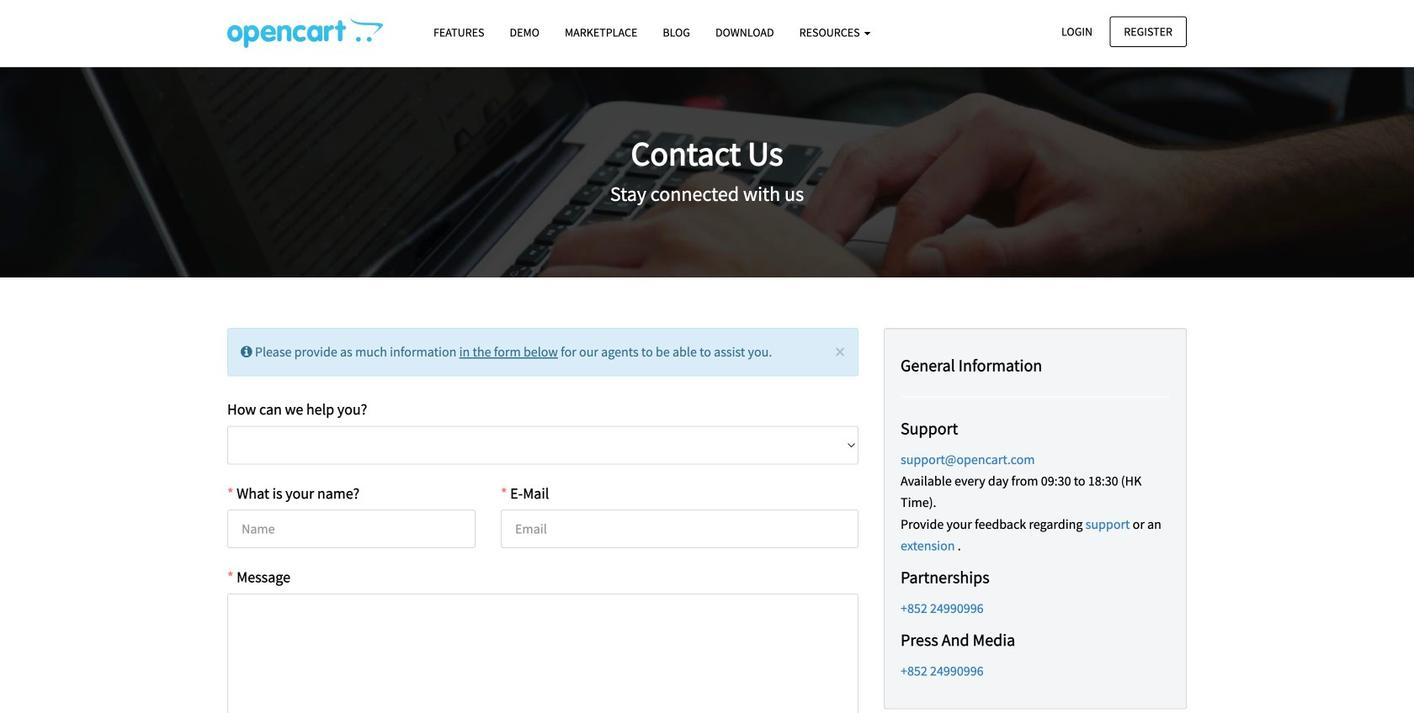Task type: vqa. For each thing, say whether or not it's contained in the screenshot.
search Image
no



Task type: locate. For each thing, give the bounding box(es) containing it.
None text field
[[227, 594, 859, 714]]

opencart - contact image
[[227, 18, 383, 48]]



Task type: describe. For each thing, give the bounding box(es) containing it.
Email text field
[[501, 510, 859, 549]]

Name text field
[[227, 510, 476, 549]]

info circle image
[[241, 346, 252, 359]]



